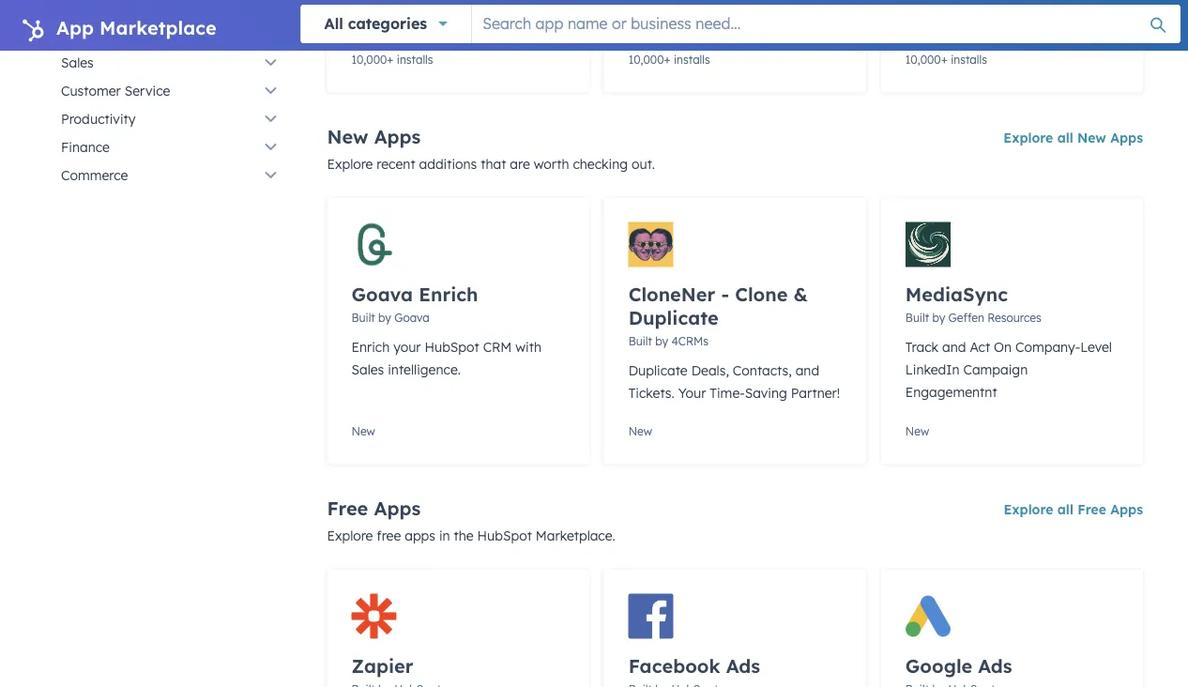 Task type: locate. For each thing, give the bounding box(es) containing it.
installs
[[397, 53, 433, 67], [674, 53, 710, 67], [951, 53, 987, 67]]

by left geffen
[[933, 311, 945, 325]]

hubspot right the at the left
[[477, 528, 532, 544]]

explore recent additions that are worth checking out.
[[327, 156, 655, 172]]

all
[[1058, 130, 1074, 146], [1058, 501, 1074, 518]]

duplicate up tickets.
[[629, 362, 688, 379]]

goava enrich built by goava
[[352, 283, 478, 325]]

ads inside facebook ads link
[[726, 654, 760, 678]]

2 horizontal spatial 10,000
[[906, 53, 941, 67]]

0 horizontal spatial built
[[352, 311, 375, 325]]

deals,
[[691, 362, 729, 379]]

1 horizontal spatial 10,000
[[629, 53, 664, 67]]

2 installs from the left
[[674, 53, 710, 67]]

additions
[[419, 156, 477, 172]]

ads
[[726, 654, 760, 678], [978, 654, 1012, 678]]

built inside clonener - clone & duplicate built by 4crms
[[629, 334, 652, 348]]

facebook ads
[[629, 654, 760, 678]]

customer service
[[61, 83, 170, 99]]

explore for explore all new apps
[[1004, 130, 1053, 146]]

by left 4crms
[[655, 334, 668, 348]]

and
[[942, 339, 966, 355], [796, 362, 820, 379]]

1 horizontal spatial by
[[655, 334, 668, 348]]

goava
[[352, 283, 413, 306], [394, 311, 430, 325]]

0 horizontal spatial +
[[387, 53, 394, 67]]

service
[[125, 83, 170, 99]]

apps
[[374, 125, 421, 149], [1111, 130, 1143, 146], [374, 497, 421, 520], [1111, 501, 1143, 518]]

1 horizontal spatial +
[[664, 53, 671, 67]]

2 all from the top
[[1058, 501, 1074, 518]]

free
[[327, 497, 368, 520], [1078, 501, 1107, 518]]

1 horizontal spatial sales
[[352, 361, 384, 378]]

company-
[[1016, 339, 1081, 355]]

ads right google
[[978, 654, 1012, 678]]

0 vertical spatial all
[[1058, 130, 1074, 146]]

Search app name or business need... search field
[[472, 5, 1181, 42]]

by inside mediasync built by geffen resources
[[933, 311, 945, 325]]

enrich left your on the left of the page
[[352, 339, 390, 355]]

0 horizontal spatial installs
[[397, 53, 433, 67]]

0 vertical spatial sales
[[61, 54, 94, 71]]

+
[[387, 53, 394, 67], [664, 53, 671, 67], [941, 53, 948, 67]]

2 duplicate from the top
[[629, 362, 688, 379]]

are
[[510, 156, 530, 172]]

3 10,000 from the left
[[906, 53, 941, 67]]

worth
[[534, 156, 569, 172]]

1 vertical spatial and
[[796, 362, 820, 379]]

0 vertical spatial and
[[942, 339, 966, 355]]

0 horizontal spatial by
[[378, 311, 391, 325]]

crm
[[483, 339, 512, 355]]

explore for explore all free apps
[[1004, 501, 1054, 518]]

engagementnt
[[906, 384, 997, 400]]

1 horizontal spatial and
[[942, 339, 966, 355]]

duplicate up 4crms
[[629, 306, 719, 329]]

duplicate deals, contacts, and tickets. your time-saving partner!
[[629, 362, 840, 401]]

0 horizontal spatial 10,000
[[352, 53, 387, 67]]

3 + from the left
[[941, 53, 948, 67]]

0 horizontal spatial and
[[796, 362, 820, 379]]

0 vertical spatial enrich
[[419, 283, 478, 306]]

facebook
[[629, 654, 721, 678]]

1 installs from the left
[[397, 53, 433, 67]]

built up the enrich your hubspot crm with sales intelligence.
[[352, 311, 375, 325]]

and left act
[[942, 339, 966, 355]]

-
[[721, 283, 729, 306]]

by
[[378, 311, 391, 325], [933, 311, 945, 325], [655, 334, 668, 348]]

2 horizontal spatial installs
[[951, 53, 987, 67]]

new apps
[[327, 125, 421, 149]]

marketing link
[[50, 21, 297, 49]]

1 horizontal spatial ads
[[978, 654, 1012, 678]]

marketplace.
[[536, 528, 616, 544]]

enrich up the enrich your hubspot crm with sales intelligence.
[[419, 283, 478, 306]]

explore
[[1004, 130, 1053, 146], [327, 156, 373, 172], [1004, 501, 1054, 518], [327, 528, 373, 544]]

2 horizontal spatial 10,000 + installs
[[906, 53, 987, 67]]

marketplace
[[100, 16, 217, 39]]

your
[[678, 385, 706, 401]]

1 all from the top
[[1058, 130, 1074, 146]]

1 vertical spatial enrich
[[352, 339, 390, 355]]

3 installs from the left
[[951, 53, 987, 67]]

1 ads from the left
[[726, 654, 760, 678]]

10,000 + installs
[[352, 53, 433, 67], [629, 53, 710, 67], [906, 53, 987, 67]]

track
[[906, 339, 939, 355]]

mediasync built by geffen resources
[[906, 283, 1042, 325]]

0 horizontal spatial enrich
[[352, 339, 390, 355]]

ads right facebook
[[726, 654, 760, 678]]

sales
[[61, 54, 94, 71], [352, 361, 384, 378]]

sales inside the enrich your hubspot crm with sales intelligence.
[[352, 361, 384, 378]]

partner!
[[791, 385, 840, 401]]

in
[[439, 528, 450, 544]]

1 vertical spatial sales
[[352, 361, 384, 378]]

10,000
[[352, 53, 387, 67], [629, 53, 664, 67], [906, 53, 941, 67]]

by inside goava enrich built by goava
[[378, 311, 391, 325]]

all categories button
[[301, 5, 471, 43]]

1 horizontal spatial built
[[629, 334, 652, 348]]

google ads link
[[881, 570, 1143, 687]]

and inside duplicate deals, contacts, and tickets. your time-saving partner!
[[796, 362, 820, 379]]

0 horizontal spatial 10,000 + installs
[[352, 53, 433, 67]]

new for goava enrich
[[352, 425, 375, 439]]

2 horizontal spatial built
[[906, 311, 929, 325]]

built
[[352, 311, 375, 325], [906, 311, 929, 325], [629, 334, 652, 348]]

clonener - clone & duplicate built by 4crms
[[629, 283, 808, 348]]

google
[[906, 654, 973, 678]]

0 horizontal spatial sales
[[61, 54, 94, 71]]

2 horizontal spatial by
[[933, 311, 945, 325]]

on
[[994, 339, 1012, 355]]

resources
[[988, 311, 1042, 325]]

0 vertical spatial goava
[[352, 283, 413, 306]]

zapier
[[352, 654, 413, 678]]

1 duplicate from the top
[[629, 306, 719, 329]]

track and act on company-level linkedin campaign engagementnt
[[906, 339, 1112, 400]]

contacts,
[[733, 362, 792, 379]]

ads inside google ads link
[[978, 654, 1012, 678]]

ads for facebook ads
[[726, 654, 760, 678]]

duplicate
[[629, 306, 719, 329], [629, 362, 688, 379]]

with
[[516, 339, 542, 355]]

customer
[[61, 83, 121, 99]]

by up intelligence.
[[378, 311, 391, 325]]

intelligence.
[[388, 361, 461, 378]]

hubspot inside the enrich your hubspot crm with sales intelligence.
[[425, 339, 479, 355]]

built left 4crms
[[629, 334, 652, 348]]

sales left intelligence.
[[352, 361, 384, 378]]

0 horizontal spatial ads
[[726, 654, 760, 678]]

hubspot
[[425, 339, 479, 355], [477, 528, 532, 544]]

1 vertical spatial goava
[[394, 311, 430, 325]]

&
[[794, 283, 808, 306]]

sales up the customer
[[61, 54, 94, 71]]

0 vertical spatial hubspot
[[425, 339, 479, 355]]

new
[[327, 125, 368, 149], [1078, 130, 1107, 146], [352, 425, 375, 439], [629, 425, 652, 439], [906, 425, 929, 439]]

enrich inside the enrich your hubspot crm with sales intelligence.
[[352, 339, 390, 355]]

explore all new apps
[[1004, 130, 1143, 146]]

built up track
[[906, 311, 929, 325]]

enrich
[[419, 283, 478, 306], [352, 339, 390, 355]]

google ads
[[906, 654, 1012, 678]]

1 horizontal spatial 10,000 + installs
[[629, 53, 710, 67]]

apps
[[405, 528, 436, 544]]

new for mediasync
[[906, 425, 929, 439]]

clonener
[[629, 283, 716, 306]]

all categories
[[324, 14, 427, 33]]

1 horizontal spatial installs
[[674, 53, 710, 67]]

hubspot up intelligence.
[[425, 339, 479, 355]]

1 vertical spatial all
[[1058, 501, 1074, 518]]

1 vertical spatial duplicate
[[629, 362, 688, 379]]

0 vertical spatial duplicate
[[629, 306, 719, 329]]

1 horizontal spatial enrich
[[419, 283, 478, 306]]

2 ads from the left
[[978, 654, 1012, 678]]

2 + from the left
[[664, 53, 671, 67]]

and up the partner!
[[796, 362, 820, 379]]

2 horizontal spatial +
[[941, 53, 948, 67]]



Task type: vqa. For each thing, say whether or not it's contained in the screenshot.


Task type: describe. For each thing, give the bounding box(es) containing it.
level
[[1081, 339, 1112, 355]]

finance link
[[50, 133, 297, 161]]

marketing
[[61, 26, 124, 43]]

geffen
[[949, 311, 985, 325]]

act
[[970, 339, 990, 355]]

built inside mediasync built by geffen resources
[[906, 311, 929, 325]]

built inside goava enrich built by goava
[[352, 311, 375, 325]]

checking
[[573, 156, 628, 172]]

explore free apps in the hubspot marketplace.
[[327, 528, 616, 544]]

duplicate inside duplicate deals, contacts, and tickets. your time-saving partner!
[[629, 362, 688, 379]]

the
[[454, 528, 474, 544]]

3 10,000 + installs from the left
[[906, 53, 987, 67]]

linkedin
[[906, 361, 960, 378]]

explore for explore recent additions that are worth checking out.
[[327, 156, 373, 172]]

mediasync
[[906, 283, 1008, 306]]

enrich your hubspot crm with sales intelligence.
[[352, 339, 542, 378]]

all for free apps
[[1058, 501, 1074, 518]]

0 horizontal spatial free
[[327, 497, 368, 520]]

ads for google ads
[[978, 654, 1012, 678]]

2 10,000 from the left
[[629, 53, 664, 67]]

by inside clonener - clone & duplicate built by 4crms
[[655, 334, 668, 348]]

sales link
[[50, 49, 297, 77]]

explore all free apps
[[1004, 501, 1143, 518]]

out.
[[632, 156, 655, 172]]

campaign
[[963, 361, 1028, 378]]

app marketplace
[[56, 16, 217, 39]]

1 10,000 + installs from the left
[[352, 53, 433, 67]]

enrich inside goava enrich built by goava
[[419, 283, 478, 306]]

free
[[377, 528, 401, 544]]

all for new apps
[[1058, 130, 1074, 146]]

your
[[393, 339, 421, 355]]

duplicate inside clonener - clone & duplicate built by 4crms
[[629, 306, 719, 329]]

facebook ads link
[[604, 570, 866, 687]]

and inside track and act on company-level linkedin campaign engagementnt
[[942, 339, 966, 355]]

tickets.
[[629, 385, 675, 401]]

saving
[[745, 385, 787, 401]]

categories
[[348, 14, 427, 33]]

1 horizontal spatial free
[[1078, 501, 1107, 518]]

4crms
[[672, 334, 709, 348]]

new for clonener - clone & duplicate
[[629, 425, 652, 439]]

explore for explore free apps in the hubspot marketplace.
[[327, 528, 373, 544]]

commerce
[[61, 167, 128, 184]]

all
[[324, 14, 343, 33]]

productivity link
[[50, 105, 297, 133]]

customer service link
[[50, 77, 297, 105]]

free apps
[[327, 497, 421, 520]]

zapier link
[[327, 570, 589, 687]]

clone
[[735, 283, 788, 306]]

1 10,000 from the left
[[352, 53, 387, 67]]

commerce link
[[50, 161, 297, 190]]

finance
[[61, 139, 110, 155]]

app
[[56, 16, 94, 39]]

that
[[481, 156, 506, 172]]

productivity
[[61, 111, 136, 127]]

recent
[[377, 156, 415, 172]]

time-
[[710, 385, 745, 401]]

2 10,000 + installs from the left
[[629, 53, 710, 67]]

1 vertical spatial hubspot
[[477, 528, 532, 544]]

1 + from the left
[[387, 53, 394, 67]]



